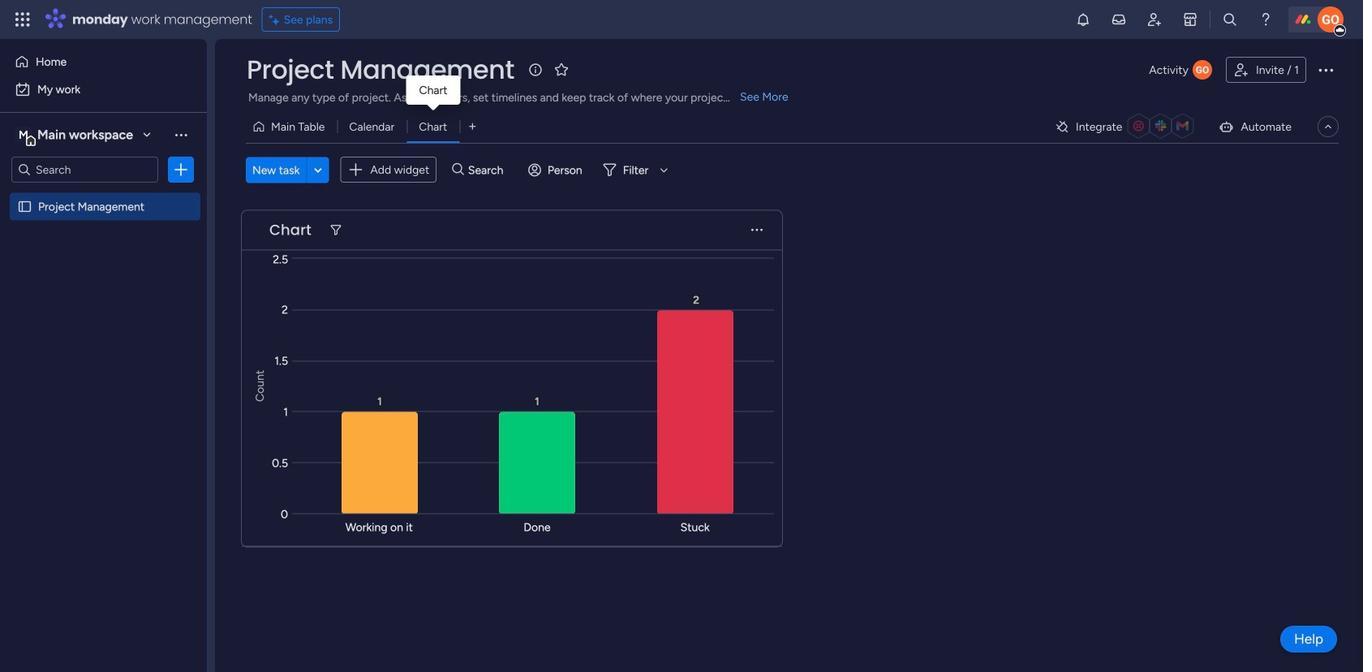 Task type: vqa. For each thing, say whether or not it's contained in the screenshot.
1 image
no



Task type: describe. For each thing, give the bounding box(es) containing it.
arrow down image
[[654, 160, 674, 180]]

1 horizontal spatial options image
[[1317, 60, 1336, 80]]

update feed image
[[1111, 11, 1128, 28]]

angle down image
[[314, 164, 322, 176]]

help image
[[1258, 11, 1274, 28]]

collapse board header image
[[1322, 120, 1335, 133]]

workspace selection element
[[15, 125, 136, 146]]

board activity image
[[1193, 60, 1213, 80]]

show board description image
[[526, 62, 545, 78]]

gary orlando image
[[1318, 6, 1344, 32]]

0 vertical spatial option
[[10, 49, 197, 75]]

add to favorites image
[[553, 61, 570, 78]]

Search field
[[464, 158, 513, 181]]

invite members image
[[1147, 11, 1163, 28]]

2 vertical spatial option
[[0, 192, 207, 195]]



Task type: locate. For each thing, give the bounding box(es) containing it.
add view image
[[469, 121, 476, 133]]

notifications image
[[1076, 11, 1092, 28]]

options image down gary orlando icon
[[1317, 60, 1336, 80]]

option
[[10, 49, 197, 75], [10, 76, 197, 102], [0, 192, 207, 195]]

Search in workspace field
[[34, 160, 136, 179]]

public board image
[[17, 199, 32, 214]]

0 vertical spatial options image
[[1317, 60, 1336, 80]]

options image down workspace options icon
[[173, 162, 189, 178]]

list box
[[0, 190, 207, 440]]

options image
[[1317, 60, 1336, 80], [173, 162, 189, 178]]

0 horizontal spatial options image
[[173, 162, 189, 178]]

monday marketplace image
[[1183, 11, 1199, 28]]

1 vertical spatial option
[[10, 76, 197, 102]]

search everything image
[[1222, 11, 1239, 28]]

select product image
[[15, 11, 31, 28]]

workspace image
[[15, 126, 32, 144]]

workspace options image
[[173, 126, 189, 143]]

see plans image
[[269, 10, 284, 29]]

v2 search image
[[452, 161, 464, 179]]

more dots image
[[752, 224, 763, 236]]

None field
[[243, 53, 519, 87], [265, 220, 316, 241], [243, 53, 519, 87], [265, 220, 316, 241]]

1 vertical spatial options image
[[173, 162, 189, 178]]



